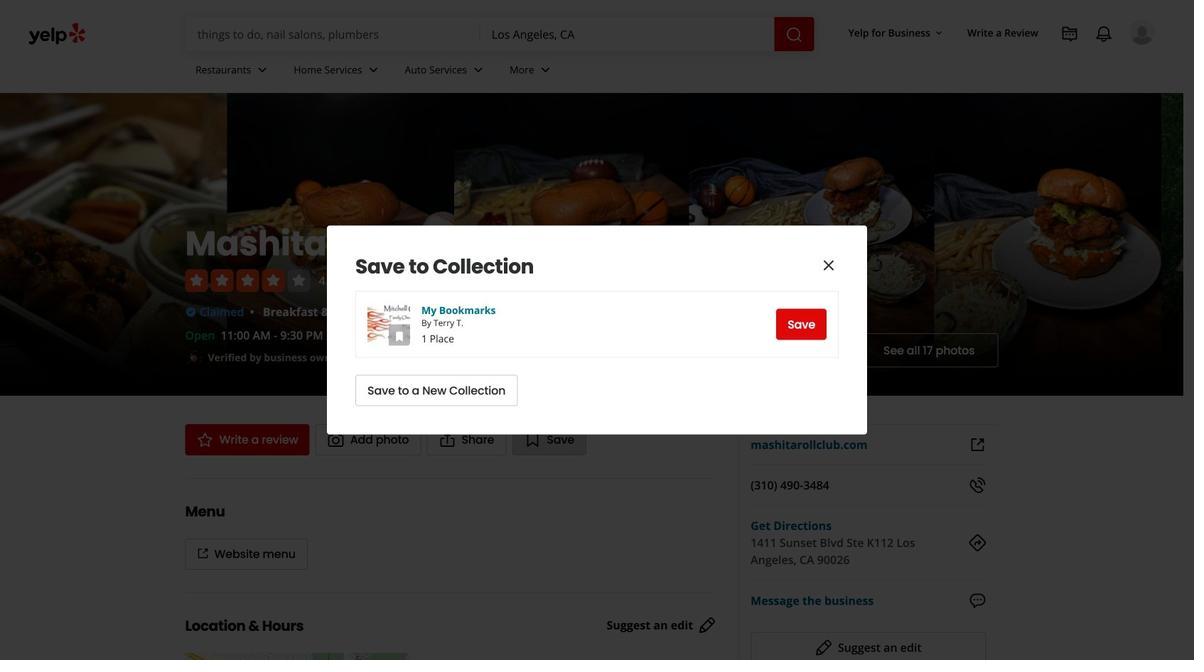 Task type: vqa. For each thing, say whether or not it's contained in the screenshot.
Use
no



Task type: locate. For each thing, give the bounding box(es) containing it.
24 camera v2 image
[[327, 432, 345, 449]]

1 photo of mashita club - los angeles, ca, us. image from the left
[[689, 93, 935, 396]]

region
[[355, 254, 839, 406]]

3 24 chevron down v2 image from the left
[[537, 61, 554, 78]]

message the business image
[[969, 593, 986, 610]]

24 chevron down v2 image
[[254, 61, 271, 78], [365, 61, 382, 78], [537, 61, 554, 78]]

24 pencil v2 image
[[815, 640, 832, 657]]

photo of mashita club - los angeles, ca, us. chicken sandwich image
[[227, 93, 454, 396]]

1 horizontal spatial 24 chevron down v2 image
[[365, 61, 382, 78]]

business website image
[[969, 437, 986, 454], [969, 437, 986, 454]]

business phone number image
[[969, 477, 986, 494]]

location & hours element
[[162, 593, 739, 660]]

close image
[[820, 257, 837, 274]]

None search field
[[186, 17, 814, 51]]

dialog
[[0, 0, 1194, 660]]

business categories element
[[184, 51, 1155, 92]]

business phone number image
[[969, 477, 986, 494]]

2 photo of mashita club - los angeles, ca, us. image from the left
[[1162, 93, 1194, 396]]

2 horizontal spatial 24 chevron down v2 image
[[537, 61, 554, 78]]

16 save v2 image
[[394, 331, 405, 342]]

photo of mashita club - los angeles, ca, us. image
[[689, 93, 935, 396], [1162, 93, 1194, 396]]

search image
[[786, 26, 803, 43]]

24 save outline v2 image
[[524, 432, 541, 449]]

1 24 chevron down v2 image from the left
[[254, 61, 271, 78]]

0 horizontal spatial photo of mashita club - los angeles, ca, us. image
[[689, 93, 935, 396]]

photo of mashita club - los angeles, ca, us. sunset blvd roll with salmon sashimi and miso soup image
[[0, 93, 227, 396]]

message the business image
[[969, 593, 986, 610]]

map image
[[185, 653, 409, 660]]

0 horizontal spatial 24 chevron down v2 image
[[254, 61, 271, 78]]

notifications image
[[1096, 26, 1113, 43]]

1 horizontal spatial photo of mashita club - los angeles, ca, us. image
[[1162, 93, 1194, 396]]



Task type: describe. For each thing, give the bounding box(es) containing it.
16 chevron down v2 image
[[933, 28, 945, 39]]

24 pencil v2 image
[[699, 617, 716, 634]]

directions to the business image
[[969, 535, 986, 552]]

16 external link v2 image
[[197, 548, 209, 560]]

24 star v2 image
[[197, 432, 214, 449]]

24 chevron down v2 image
[[470, 61, 487, 78]]

photo of mashita club - los angeles, ca, us. spicy chicken sandwich image
[[935, 93, 1162, 396]]

user actions element
[[837, 18, 1175, 105]]

16 claim filled v2 image
[[185, 306, 197, 318]]

24 share v2 image
[[439, 432, 456, 449]]

projects image
[[1061, 26, 1078, 43]]

photo of mashita club - los angeles, ca, us. hot chicken sandwich image
[[454, 93, 689, 396]]

4.2 star rating image
[[185, 269, 310, 292]]

menu element
[[162, 478, 716, 570]]

2 24 chevron down v2 image from the left
[[365, 61, 382, 78]]

directions to the business image
[[969, 535, 986, 552]]



